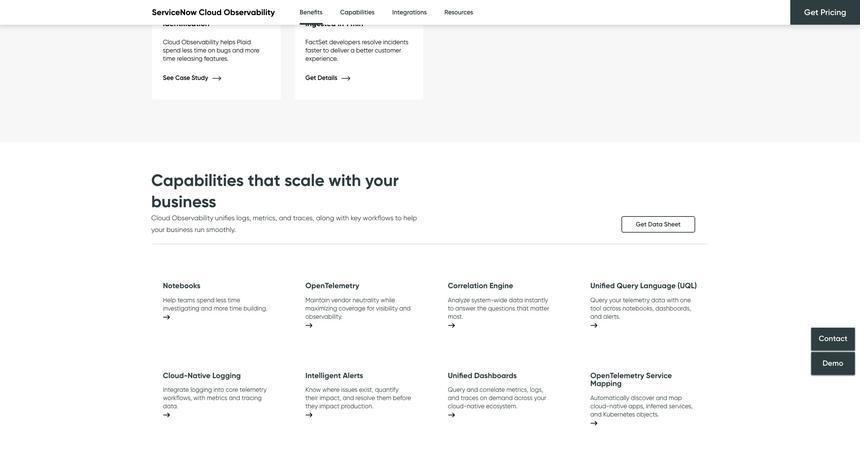 Task type: locate. For each thing, give the bounding box(es) containing it.
get for get details
[[305, 74, 316, 82]]

kubernetes
[[603, 411, 635, 418]]

0 vertical spatial resolve
[[362, 38, 382, 46]]

and right investigating
[[201, 305, 212, 312]]

cloud- inside the automatically discover and map cloud-native apps, inferred services, and kubernetes objects.
[[591, 403, 610, 410]]

to for correlation engine
[[448, 305, 454, 312]]

exist,
[[359, 387, 374, 394]]

0 vertical spatial spend
[[163, 47, 181, 54]]

ecosystem.
[[486, 403, 518, 410]]

and left traces
[[448, 395, 459, 402]]

cloud-
[[591, 403, 610, 410], [448, 403, 467, 410]]

spend inside cloud observability helps plaid spend less time on bugs and more time releasing features.
[[163, 47, 181, 54]]

benefits
[[300, 9, 323, 16]]

unified query language (uql)
[[591, 281, 697, 291]]

more
[[245, 47, 260, 54], [214, 305, 228, 312]]

cloud- down traces
[[448, 403, 467, 410]]

1 horizontal spatial capabilities
[[340, 9, 375, 16]]

0 vertical spatial logs,
[[236, 214, 251, 222]]

and inside query your telemetry data with one tool across notebooks, dashboards, and alerts.
[[591, 313, 602, 320]]

0 horizontal spatial spend
[[163, 47, 181, 54]]

traces
[[461, 395, 479, 402]]

issues
[[341, 387, 358, 394]]

unified up traces
[[448, 371, 472, 381]]

2 data from the left
[[651, 297, 665, 304]]

inferred
[[646, 403, 668, 410]]

cloud
[[199, 7, 222, 17], [163, 38, 180, 46], [151, 214, 170, 222]]

on inside cloud observability helps plaid spend less time on bugs and more time releasing features.
[[208, 47, 215, 54]]

resolve inside the know where issues exist, quantify their impact, and resolve them before they impact production.
[[356, 395, 375, 402]]

1 horizontal spatial logs,
[[530, 387, 543, 394]]

opentelemetry for opentelemetry service mapping
[[591, 371, 644, 381]]

resolve down exist,
[[356, 395, 375, 402]]

2 vertical spatial cloud
[[151, 214, 170, 222]]

1 horizontal spatial less
[[216, 297, 226, 304]]

1 vertical spatial capabilities
[[151, 170, 244, 190]]

mapping
[[591, 379, 622, 389]]

1 vertical spatial across
[[514, 395, 533, 402]]

details
[[318, 74, 337, 82]]

2 vertical spatial query
[[448, 387, 465, 394]]

demo link
[[812, 352, 855, 375]]

across
[[603, 305, 621, 312], [514, 395, 533, 402]]

1 horizontal spatial on
[[480, 395, 487, 402]]

while
[[381, 297, 395, 304]]

0 horizontal spatial faster
[[178, 11, 198, 20]]

cloud- down automatically
[[591, 403, 610, 410]]

native down traces
[[467, 403, 485, 410]]

dashboards,
[[656, 305, 691, 312]]

resolve up the better
[[362, 38, 382, 46]]

1 horizontal spatial cloud-
[[591, 403, 610, 410]]

on
[[208, 47, 215, 54], [480, 395, 487, 402]]

impact,
[[320, 395, 341, 402]]

0 horizontal spatial metrics,
[[253, 214, 277, 222]]

min
[[351, 19, 363, 28]]

notebooks
[[163, 281, 201, 291]]

1 vertical spatial logs,
[[530, 387, 543, 394]]

get left pricing
[[804, 7, 819, 17]]

across right demand
[[514, 395, 533, 402]]

identification
[[163, 19, 209, 28]]

unifies
[[215, 214, 235, 222]]

20x faster root cause identification
[[163, 11, 237, 28]]

query for dashboards
[[448, 387, 465, 394]]

tool
[[591, 305, 601, 312]]

1 vertical spatial observability
[[182, 38, 219, 46]]

faster
[[178, 11, 198, 20], [305, 47, 322, 54]]

query up tool
[[591, 297, 608, 304]]

1 vertical spatial resolve
[[356, 395, 375, 402]]

0 vertical spatial on
[[208, 47, 215, 54]]

1 horizontal spatial native
[[610, 403, 627, 410]]

and down 'plaid'
[[232, 47, 244, 54]]

1 vertical spatial cloud
[[163, 38, 180, 46]]

observability up 'plaid'
[[224, 7, 275, 17]]

to up most.
[[448, 305, 454, 312]]

more inside cloud observability helps plaid spend less time on bugs and more time releasing features.
[[245, 47, 260, 54]]

and down tool
[[591, 313, 602, 320]]

telemetry inside integrate logging into core telemetry workflows, with metrics and tracing data.
[[240, 387, 267, 394]]

0 horizontal spatial query
[[448, 387, 465, 394]]

analyzed
[[344, 11, 376, 20]]

telemetry up notebooks,
[[623, 297, 650, 304]]

2 vertical spatial to
[[448, 305, 454, 312]]

vendor
[[331, 297, 351, 304]]

to for <5m spans analyzed and ingested in 1 min
[[323, 47, 329, 54]]

0 horizontal spatial logs,
[[236, 214, 251, 222]]

and up traces
[[467, 387, 478, 394]]

1 horizontal spatial that
[[517, 305, 529, 312]]

get inside get data sheet link
[[636, 221, 647, 228]]

1 vertical spatial opentelemetry
[[591, 371, 644, 381]]

query inside query your telemetry data with one tool across notebooks, dashboards, and alerts.
[[591, 297, 608, 304]]

native up kubernetes
[[610, 403, 627, 410]]

0 horizontal spatial capabilities
[[151, 170, 244, 190]]

faster inside 20x faster root cause identification
[[178, 11, 198, 20]]

0 vertical spatial less
[[182, 47, 192, 54]]

get data sheet link
[[622, 216, 695, 233]]

unified dashboards
[[448, 371, 517, 381]]

smoothly.
[[206, 226, 236, 234]]

get left data
[[636, 221, 647, 228]]

cloud observability helps plaid spend less time on bugs and more time releasing features.
[[163, 38, 260, 62]]

0 vertical spatial observability
[[224, 7, 275, 17]]

observability up releasing
[[182, 38, 219, 46]]

intelligent
[[305, 371, 341, 381]]

telemetry inside query your telemetry data with one tool across notebooks, dashboards, and alerts.
[[623, 297, 650, 304]]

releasing
[[177, 55, 203, 62]]

2 vertical spatial get
[[636, 221, 647, 228]]

query up traces
[[448, 387, 465, 394]]

1 horizontal spatial telemetry
[[623, 297, 650, 304]]

0 horizontal spatial across
[[514, 395, 533, 402]]

1 horizontal spatial data
[[651, 297, 665, 304]]

resolve inside factset developers resolve incidents faster to deliver a better customer experience.
[[362, 38, 382, 46]]

1 data from the left
[[509, 297, 523, 304]]

1 horizontal spatial across
[[603, 305, 621, 312]]

and inside capabilities that scale with your business cloud observability unifies logs, metrics, and traces, along with key workflows to help your business run smoothly.
[[279, 214, 291, 222]]

answer
[[455, 305, 476, 312]]

automatically
[[591, 395, 630, 402]]

1 horizontal spatial query
[[591, 297, 608, 304]]

with inside integrate logging into core telemetry workflows, with metrics and tracing data.
[[193, 395, 205, 402]]

capabilities inside capabilities that scale with your business cloud observability unifies logs, metrics, and traces, along with key workflows to help your business run smoothly.
[[151, 170, 244, 190]]

0 vertical spatial to
[[323, 47, 329, 54]]

0 vertical spatial that
[[248, 170, 280, 190]]

0 vertical spatial more
[[245, 47, 260, 54]]

(uql)
[[678, 281, 697, 291]]

0 vertical spatial get
[[804, 7, 819, 17]]

data inside query your telemetry data with one tool across notebooks, dashboards, and alerts.
[[651, 297, 665, 304]]

get for get data sheet
[[636, 221, 647, 228]]

helps
[[220, 38, 235, 46]]

faster right 20x
[[178, 11, 198, 20]]

opentelemetry up vendor
[[305, 281, 359, 291]]

capabilities link
[[340, 0, 375, 25]]

sheet
[[664, 221, 681, 228]]

data down language on the bottom of the page
[[651, 297, 665, 304]]

2 horizontal spatial to
[[448, 305, 454, 312]]

on for faster
[[208, 47, 215, 54]]

0 horizontal spatial that
[[248, 170, 280, 190]]

1 horizontal spatial to
[[395, 214, 402, 222]]

2 vertical spatial observability
[[172, 214, 213, 222]]

query
[[617, 281, 638, 291], [591, 297, 608, 304], [448, 387, 465, 394]]

0 horizontal spatial unified
[[448, 371, 472, 381]]

opentelemetry inside "opentelemetry service mapping"
[[591, 371, 644, 381]]

teams
[[178, 297, 195, 304]]

1 vertical spatial metrics,
[[507, 387, 529, 394]]

1 vertical spatial less
[[216, 297, 226, 304]]

resolve
[[362, 38, 382, 46], [356, 395, 375, 402]]

and left integrations link
[[378, 11, 392, 20]]

them
[[377, 395, 391, 402]]

core
[[226, 387, 238, 394]]

data inside analyze system-wide data instantly to answer the questions that matter most.
[[509, 297, 523, 304]]

observability up run
[[172, 214, 213, 222]]

and left 'traces,'
[[279, 214, 291, 222]]

map
[[669, 395, 682, 402]]

1 horizontal spatial unified
[[591, 281, 615, 291]]

factset
[[305, 38, 328, 46]]

business left run
[[167, 226, 193, 234]]

0 horizontal spatial to
[[323, 47, 329, 54]]

to left help
[[395, 214, 402, 222]]

0 horizontal spatial opentelemetry
[[305, 281, 359, 291]]

<5m
[[305, 11, 320, 20]]

1 vertical spatial faster
[[305, 47, 322, 54]]

query inside query and correlate metrics, logs, and traces on demand across your cloud-native ecosystem.
[[448, 387, 465, 394]]

spend right teams
[[197, 297, 215, 304]]

business
[[151, 191, 216, 212], [167, 226, 193, 234]]

cause
[[216, 11, 237, 20]]

0 vertical spatial unified
[[591, 281, 615, 291]]

resources link
[[445, 0, 473, 25]]

1 horizontal spatial more
[[245, 47, 260, 54]]

workflows
[[363, 214, 394, 222]]

telemetry up the tracing
[[240, 387, 267, 394]]

less inside cloud observability helps plaid spend less time on bugs and more time releasing features.
[[182, 47, 192, 54]]

0 vertical spatial capabilities
[[340, 9, 375, 16]]

0 vertical spatial across
[[603, 305, 621, 312]]

1 vertical spatial unified
[[448, 371, 472, 381]]

1 vertical spatial more
[[214, 305, 228, 312]]

that inside capabilities that scale with your business cloud observability unifies logs, metrics, and traces, along with key workflows to help your business run smoothly.
[[248, 170, 280, 190]]

1 vertical spatial that
[[517, 305, 529, 312]]

opentelemetry
[[305, 281, 359, 291], [591, 371, 644, 381]]

your
[[365, 170, 399, 190], [151, 226, 165, 234], [609, 297, 622, 304], [534, 395, 546, 402]]

intelligent alerts
[[305, 371, 363, 381]]

data right wide
[[509, 297, 523, 304]]

that
[[248, 170, 280, 190], [517, 305, 529, 312]]

opentelemetry up automatically
[[591, 371, 644, 381]]

and down core
[[229, 395, 240, 402]]

on inside query and correlate metrics, logs, and traces on demand across your cloud-native ecosystem.
[[480, 395, 487, 402]]

to inside analyze system-wide data instantly to answer the questions that matter most.
[[448, 305, 454, 312]]

1 vertical spatial to
[[395, 214, 402, 222]]

0 horizontal spatial cloud-
[[448, 403, 467, 410]]

logging
[[212, 371, 241, 381]]

they
[[305, 403, 318, 410]]

and right "visibility"
[[399, 305, 411, 312]]

1 vertical spatial on
[[480, 395, 487, 402]]

capabilities for capabilities
[[340, 9, 375, 16]]

1 vertical spatial spend
[[197, 297, 215, 304]]

0 vertical spatial business
[[151, 191, 216, 212]]

to inside factset developers resolve incidents faster to deliver a better customer experience.
[[323, 47, 329, 54]]

get pricing
[[804, 7, 847, 17]]

1 horizontal spatial get
[[636, 221, 647, 228]]

across inside query and correlate metrics, logs, and traces on demand across your cloud-native ecosystem.
[[514, 395, 533, 402]]

1 vertical spatial telemetry
[[240, 387, 267, 394]]

get inside get pricing link
[[804, 7, 819, 17]]

0 vertical spatial telemetry
[[623, 297, 650, 304]]

1 horizontal spatial metrics,
[[507, 387, 529, 394]]

on up features.
[[208, 47, 215, 54]]

apps,
[[629, 403, 645, 410]]

cloud-
[[163, 371, 188, 381]]

1 vertical spatial get
[[305, 74, 316, 82]]

1 horizontal spatial spend
[[197, 297, 215, 304]]

2 horizontal spatial get
[[804, 7, 819, 17]]

0 horizontal spatial on
[[208, 47, 215, 54]]

metrics, inside query and correlate metrics, logs, and traces on demand across your cloud-native ecosystem.
[[507, 387, 529, 394]]

on down correlate
[[480, 395, 487, 402]]

1 vertical spatial query
[[591, 297, 608, 304]]

factset developers resolve incidents faster to deliver a better customer experience.
[[305, 38, 409, 62]]

0 horizontal spatial telemetry
[[240, 387, 267, 394]]

opentelemetry for opentelemetry
[[305, 281, 359, 291]]

query up notebooks,
[[617, 281, 638, 291]]

0 horizontal spatial less
[[182, 47, 192, 54]]

2 horizontal spatial query
[[617, 281, 638, 291]]

see case study
[[163, 74, 210, 82]]

help
[[163, 297, 176, 304]]

spans
[[322, 11, 343, 20]]

across up alerts.
[[603, 305, 621, 312]]

spend up releasing
[[163, 47, 181, 54]]

to up experience.
[[323, 47, 329, 54]]

unified up tool
[[591, 281, 615, 291]]

business up run
[[151, 191, 216, 212]]

0 horizontal spatial more
[[214, 305, 228, 312]]

for
[[367, 305, 375, 312]]

before
[[393, 395, 411, 402]]

and inside <5m spans analyzed and ingested in 1 min
[[378, 11, 392, 20]]

1 horizontal spatial faster
[[305, 47, 322, 54]]

0 horizontal spatial data
[[509, 297, 523, 304]]

metrics,
[[253, 214, 277, 222], [507, 387, 529, 394]]

1 horizontal spatial opentelemetry
[[591, 371, 644, 381]]

0 vertical spatial opentelemetry
[[305, 281, 359, 291]]

and down issues
[[343, 395, 354, 402]]

maximizing
[[305, 305, 337, 312]]

maintain vendor neutrality while maximizing coverage for visibility and observability.
[[305, 297, 411, 320]]

faster down factset
[[305, 47, 322, 54]]

0 vertical spatial metrics,
[[253, 214, 277, 222]]

get left "details" in the top of the page
[[305, 74, 316, 82]]

alerts
[[343, 371, 363, 381]]

engine
[[490, 281, 513, 291]]

0 horizontal spatial native
[[467, 403, 485, 410]]

1
[[346, 19, 349, 28]]

0 vertical spatial faster
[[178, 11, 198, 20]]

0 horizontal spatial get
[[305, 74, 316, 82]]



Task type: describe. For each thing, give the bounding box(es) containing it.
help
[[404, 214, 417, 222]]

observability inside cloud observability helps plaid spend less time on bugs and more time releasing features.
[[182, 38, 219, 46]]

discover
[[631, 395, 655, 402]]

bugs
[[217, 47, 231, 54]]

data.
[[163, 403, 178, 410]]

help teams spend less time investigating and more time building.
[[163, 297, 268, 312]]

scale
[[285, 170, 325, 190]]

less inside "help teams spend less time investigating and more time building."
[[216, 297, 226, 304]]

contact link
[[812, 328, 855, 351]]

dashboards
[[474, 371, 517, 381]]

unified for unified dashboards
[[448, 371, 472, 381]]

opentelemetry service mapping
[[591, 371, 672, 389]]

integrations
[[392, 9, 427, 16]]

instantly
[[525, 297, 548, 304]]

visibility
[[376, 305, 398, 312]]

your inside query and correlate metrics, logs, and traces on demand across your cloud-native ecosystem.
[[534, 395, 546, 402]]

get details
[[305, 74, 339, 82]]

observability inside capabilities that scale with your business cloud observability unifies logs, metrics, and traces, along with key workflows to help your business run smoothly.
[[172, 214, 213, 222]]

on for dashboards
[[480, 395, 487, 402]]

root
[[200, 11, 214, 20]]

tracing
[[242, 395, 262, 402]]

your inside query your telemetry data with one tool across notebooks, dashboards, and alerts.
[[609, 297, 622, 304]]

that inside analyze system-wide data instantly to answer the questions that matter most.
[[517, 305, 529, 312]]

see case study link
[[163, 74, 231, 82]]

and inside maintain vendor neutrality while maximizing coverage for visibility and observability.
[[399, 305, 411, 312]]

investigating
[[163, 305, 199, 312]]

features.
[[204, 55, 229, 62]]

demand
[[489, 395, 513, 402]]

contact
[[819, 334, 848, 344]]

get details link
[[305, 74, 361, 82]]

see
[[163, 74, 174, 82]]

and inside integrate logging into core telemetry workflows, with metrics and tracing data.
[[229, 395, 240, 402]]

logs, inside capabilities that scale with your business cloud observability unifies logs, metrics, and traces, along with key workflows to help your business run smoothly.
[[236, 214, 251, 222]]

services,
[[669, 403, 693, 410]]

query and correlate metrics, logs, and traces on demand across your cloud-native ecosystem.
[[448, 387, 546, 410]]

1 vertical spatial business
[[167, 226, 193, 234]]

traces,
[[293, 214, 314, 222]]

system-
[[472, 297, 494, 304]]

data for query
[[651, 297, 665, 304]]

run
[[195, 226, 205, 234]]

cloud inside cloud observability helps plaid spend less time on bugs and more time releasing features.
[[163, 38, 180, 46]]

logging
[[190, 387, 212, 394]]

one
[[680, 297, 691, 304]]

query for query
[[591, 297, 608, 304]]

better
[[356, 47, 374, 54]]

in
[[338, 19, 344, 28]]

cloud inside capabilities that scale with your business cloud observability unifies logs, metrics, and traces, along with key workflows to help your business run smoothly.
[[151, 214, 170, 222]]

production.
[[341, 403, 374, 410]]

know where issues exist, quantify their impact, and resolve them before they impact production.
[[305, 387, 411, 410]]

get for get pricing
[[804, 7, 819, 17]]

plaid
[[237, 38, 251, 46]]

metrics
[[207, 395, 227, 402]]

correlation engine
[[448, 281, 513, 291]]

<5m spans analyzed and ingested in 1 min
[[305, 11, 392, 28]]

and inside the know where issues exist, quantify their impact, and resolve them before they impact production.
[[343, 395, 354, 402]]

0 vertical spatial cloud
[[199, 7, 222, 17]]

neutrality
[[353, 297, 379, 304]]

with inside query your telemetry data with one tool across notebooks, dashboards, and alerts.
[[667, 297, 679, 304]]

a
[[351, 47, 355, 54]]

pricing
[[821, 7, 847, 17]]

study
[[192, 74, 208, 82]]

native
[[188, 371, 211, 381]]

integrate
[[163, 387, 189, 394]]

cloud- inside query and correlate metrics, logs, and traces on demand across your cloud-native ecosystem.
[[448, 403, 467, 410]]

correlation
[[448, 281, 488, 291]]

servicenow
[[152, 7, 197, 17]]

analyze
[[448, 297, 470, 304]]

spend inside "help teams spend less time investigating and more time building."
[[197, 297, 215, 304]]

native inside the automatically discover and map cloud-native apps, inferred services, and kubernetes objects.
[[610, 403, 627, 410]]

more inside "help teams spend less time investigating and more time building."
[[214, 305, 228, 312]]

unified for unified query language (uql)
[[591, 281, 615, 291]]

capabilities that scale with your business cloud observability unifies logs, metrics, and traces, along with key workflows to help your business run smoothly.
[[151, 170, 417, 234]]

wide
[[494, 297, 508, 304]]

incidents
[[383, 38, 409, 46]]

building.
[[244, 305, 268, 312]]

cloud-native logging
[[163, 371, 241, 381]]

benefits link
[[300, 0, 323, 27]]

data for engine
[[509, 297, 523, 304]]

alerts.
[[603, 313, 621, 320]]

where
[[322, 387, 340, 394]]

the
[[477, 305, 487, 312]]

to inside capabilities that scale with your business cloud observability unifies logs, metrics, and traces, along with key workflows to help your business run smoothly.
[[395, 214, 402, 222]]

maintain
[[305, 297, 330, 304]]

and up inferred
[[656, 395, 667, 402]]

developers
[[329, 38, 361, 46]]

and inside cloud observability helps plaid spend less time on bugs and more time releasing features.
[[232, 47, 244, 54]]

logs, inside query and correlate metrics, logs, and traces on demand across your cloud-native ecosystem.
[[530, 387, 543, 394]]

into
[[214, 387, 224, 394]]

demo
[[823, 359, 844, 368]]

integrations link
[[392, 0, 427, 25]]

language
[[640, 281, 676, 291]]

observability.
[[305, 313, 342, 320]]

20x
[[163, 11, 176, 20]]

capabilities for capabilities that scale with your business cloud observability unifies logs, metrics, and traces, along with key workflows to help your business run smoothly.
[[151, 170, 244, 190]]

native inside query and correlate metrics, logs, and traces on demand across your cloud-native ecosystem.
[[467, 403, 485, 410]]

automatically discover and map cloud-native apps, inferred services, and kubernetes objects.
[[591, 395, 693, 418]]

across inside query your telemetry data with one tool across notebooks, dashboards, and alerts.
[[603, 305, 621, 312]]

and down automatically
[[591, 411, 602, 418]]

metrics, inside capabilities that scale with your business cloud observability unifies logs, metrics, and traces, along with key workflows to help your business run smoothly.
[[253, 214, 277, 222]]

impact
[[319, 403, 340, 410]]

0 vertical spatial query
[[617, 281, 638, 291]]

integrate logging into core telemetry workflows, with metrics and tracing data.
[[163, 387, 267, 410]]

and inside "help teams spend less time investigating and more time building."
[[201, 305, 212, 312]]

along
[[316, 214, 334, 222]]

faster inside factset developers resolve incidents faster to deliver a better customer experience.
[[305, 47, 322, 54]]

service
[[646, 371, 672, 381]]



Task type: vqa. For each thing, say whether or not it's contained in the screenshot.
Unified
yes



